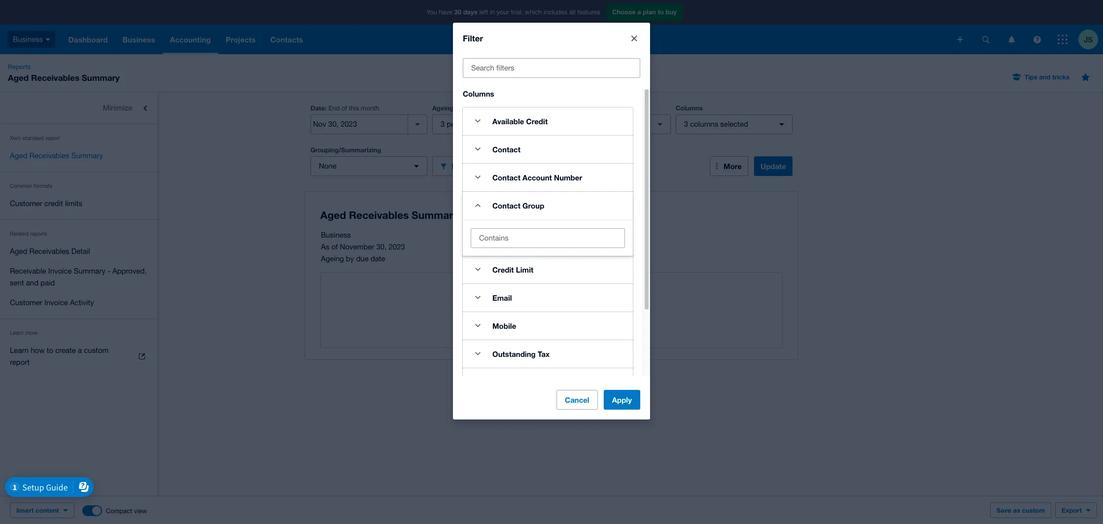Task type: vqa. For each thing, say whether or not it's contained in the screenshot.
2nd svg icon from the left
no



Task type: describe. For each thing, give the bounding box(es) containing it.
formats
[[34, 183, 52, 189]]

approved,
[[113, 267, 147, 275]]

insert content
[[16, 507, 59, 514]]

reports aged receivables summary
[[8, 63, 120, 83]]

account
[[523, 173, 552, 182]]

buy
[[666, 8, 677, 16]]

create
[[55, 346, 76, 355]]

expand image for outstanding tax
[[468, 344, 488, 364]]

aged for aged receivables detail
[[10, 247, 27, 256]]

compact view
[[106, 507, 147, 515]]

filter dialog
[[453, 23, 651, 453]]

reports link
[[4, 62, 35, 72]]

have
[[439, 9, 453, 16]]

expand image for mobile
[[468, 316, 488, 336]]

more
[[724, 162, 742, 171]]

custom inside button
[[1023, 507, 1046, 514]]

summary for invoice
[[74, 267, 106, 275]]

more
[[25, 330, 38, 336]]

contact account number
[[493, 173, 583, 182]]

tax
[[538, 350, 550, 358]]

business button
[[0, 25, 61, 54]]

invoice for receivable
[[48, 267, 72, 275]]

more button
[[710, 156, 749, 176]]

ageing periods
[[433, 104, 479, 112]]

available credit
[[493, 117, 548, 126]]

export
[[1063, 507, 1083, 514]]

date
[[311, 104, 325, 112]]

apply
[[613, 396, 632, 405]]

save as custom button
[[991, 503, 1052, 518]]

customer invoice activity link
[[0, 293, 158, 313]]

a inside learn how to create a custom report
[[78, 346, 82, 355]]

ageing by
[[554, 104, 585, 112]]

1 horizontal spatial report
[[45, 135, 60, 141]]

credit limit
[[493, 265, 534, 274]]

you
[[427, 9, 437, 16]]

report inside learn how to create a custom report
[[10, 358, 30, 366]]

common formats
[[10, 183, 52, 189]]

of for business as of november 30, 2023 ageing by due date
[[332, 243, 338, 251]]

activity
[[70, 298, 94, 307]]

aged for aged receivables summary
[[10, 151, 27, 160]]

limit
[[516, 265, 534, 274]]

ageing for ageing by
[[554, 104, 576, 112]]

1 horizontal spatial to
[[545, 316, 551, 324]]

learn how to create a custom report
[[10, 346, 109, 366]]

Search filters field
[[464, 59, 640, 77]]

as
[[1014, 507, 1021, 514]]

js
[[1085, 35, 1094, 44]]

1 horizontal spatial credit
[[527, 117, 548, 126]]

email
[[493, 293, 512, 302]]

detail
[[71, 247, 90, 256]]

ageing for ageing periods
[[433, 104, 454, 112]]

tips and tricks button
[[1008, 69, 1076, 85]]

aged receivables summary
[[10, 151, 103, 160]]

contact for contact
[[493, 145, 521, 154]]

customer credit limits
[[10, 199, 82, 208]]

of inside date : end of this month
[[342, 105, 347, 112]]

none button
[[311, 156, 428, 176]]

customer invoice activity
[[10, 298, 94, 307]]

days
[[464, 8, 478, 16]]

outstanding
[[493, 350, 536, 358]]

tips and tricks
[[1025, 73, 1070, 81]]

a inside js banner
[[638, 8, 642, 16]]

Contains field
[[472, 229, 625, 247]]

in
[[490, 9, 495, 16]]

customer for customer credit limits
[[10, 199, 42, 208]]

save as custom
[[997, 507, 1046, 514]]

xero standard report
[[10, 135, 60, 141]]

minimize button
[[0, 98, 158, 118]]

common
[[10, 183, 32, 189]]

receivables for detail
[[29, 247, 69, 256]]

choose a plan to buy
[[613, 8, 677, 16]]

aged receivables summary link
[[0, 146, 158, 166]]

learn more
[[10, 330, 38, 336]]

3 columns selected
[[684, 120, 749, 128]]

:
[[325, 104, 327, 112]]

choose
[[613, 8, 636, 16]]

3 periods of 30 day button
[[433, 114, 549, 134]]

of for 3 periods of 30 day
[[474, 120, 480, 128]]

update
[[761, 162, 787, 171]]

credit
[[44, 199, 63, 208]]

filter button
[[433, 156, 549, 176]]

update button
[[755, 156, 793, 176]]

by
[[346, 255, 354, 263]]

none
[[319, 162, 337, 170]]

customer for customer invoice activity
[[10, 298, 42, 307]]

js button
[[1079, 25, 1104, 54]]

custom inside learn how to create a custom report
[[84, 346, 109, 355]]

2023
[[389, 243, 405, 251]]

expand image for email
[[468, 288, 488, 308]]

insert content button
[[10, 503, 74, 518]]

contact for contact group
[[493, 201, 521, 210]]

expand image for contact
[[468, 139, 488, 159]]

navigation inside js banner
[[61, 25, 951, 54]]

tips
[[1025, 73, 1038, 81]]



Task type: locate. For each thing, give the bounding box(es) containing it.
expand image up collapse image on the left top
[[468, 168, 488, 187]]

2 vertical spatial aged
[[10, 247, 27, 256]]

1 learn from the top
[[10, 330, 24, 336]]

30 right have
[[455, 8, 462, 16]]

0 horizontal spatial report
[[10, 358, 30, 366]]

receivables for summary
[[29, 151, 69, 160]]

navigation
[[61, 25, 951, 54]]

contact
[[493, 145, 521, 154], [493, 173, 521, 182], [493, 201, 521, 210]]

summary for receivables
[[71, 151, 103, 160]]

summary inside receivable invoice summary - approved, sent and paid
[[74, 267, 106, 275]]

collapse image
[[468, 196, 488, 215]]

contact up contact group
[[493, 173, 521, 182]]

of left this
[[342, 105, 347, 112]]

contact group
[[493, 201, 545, 210]]

ageing inside business as of november 30, 2023 ageing by due date
[[321, 255, 344, 263]]

0 vertical spatial and
[[1040, 73, 1051, 81]]

js banner
[[0, 0, 1104, 54]]

aged inside the aged receivables summary link
[[10, 151, 27, 160]]

0 vertical spatial to
[[658, 8, 664, 16]]

0 vertical spatial learn
[[10, 330, 24, 336]]

3 for 3 columns selected
[[684, 120, 689, 128]]

customer down 'common formats'
[[10, 199, 42, 208]]

1 vertical spatial summary
[[71, 151, 103, 160]]

learn left more
[[10, 330, 24, 336]]

expand image for available credit
[[468, 111, 488, 131]]

show
[[553, 316, 571, 324]]

business for business as of november 30, 2023 ageing by due date
[[321, 231, 351, 239]]

1 vertical spatial 30
[[482, 120, 491, 128]]

2 horizontal spatial to
[[658, 8, 664, 16]]

export button
[[1056, 503, 1098, 518]]

business up the as
[[321, 231, 351, 239]]

expand image left mobile
[[468, 316, 488, 336]]

customer down sent
[[10, 298, 42, 307]]

view
[[134, 507, 147, 515]]

1 vertical spatial to
[[545, 316, 551, 324]]

you have 30 days left in your trial, which includes all features
[[427, 8, 601, 16]]

summary down minimize "button"
[[71, 151, 103, 160]]

2 vertical spatial of
[[332, 243, 338, 251]]

0 vertical spatial report
[[45, 135, 60, 141]]

0 vertical spatial a
[[638, 8, 642, 16]]

ageing left by
[[554, 104, 576, 112]]

0 vertical spatial contact
[[493, 145, 521, 154]]

0 vertical spatial invoice
[[48, 267, 72, 275]]

of right the as
[[332, 243, 338, 251]]

30 left day
[[482, 120, 491, 128]]

2 vertical spatial receivables
[[29, 247, 69, 256]]

1 horizontal spatial columns
[[676, 104, 703, 112]]

learn for learn more
[[10, 330, 24, 336]]

3 left periods
[[441, 120, 445, 128]]

expand image left email
[[468, 288, 488, 308]]

0 vertical spatial credit
[[527, 117, 548, 126]]

a
[[638, 8, 642, 16], [78, 346, 82, 355]]

filter inside button
[[452, 162, 470, 170]]

2 3 from the left
[[684, 120, 689, 128]]

content
[[36, 507, 59, 514]]

of right periods
[[474, 120, 480, 128]]

1 vertical spatial expand image
[[468, 288, 488, 308]]

1 vertical spatial and
[[26, 279, 39, 287]]

0 horizontal spatial and
[[26, 279, 39, 287]]

1 vertical spatial business
[[321, 231, 351, 239]]

tricks
[[1053, 73, 1070, 81]]

invoice
[[48, 267, 72, 275], [44, 298, 68, 307]]

credit left "limit"
[[493, 265, 514, 274]]

to
[[658, 8, 664, 16], [545, 316, 551, 324], [47, 346, 53, 355]]

of
[[342, 105, 347, 112], [474, 120, 480, 128], [332, 243, 338, 251]]

invoice for customer
[[44, 298, 68, 307]]

1 vertical spatial invoice
[[44, 298, 68, 307]]

receivables down xero standard report
[[29, 151, 69, 160]]

30 inside button
[[482, 120, 491, 128]]

aged receivables detail link
[[0, 242, 158, 261]]

2 vertical spatial contact
[[493, 201, 521, 210]]

paid
[[41, 279, 55, 287]]

30
[[455, 8, 462, 16], [482, 120, 491, 128]]

Report title field
[[318, 204, 779, 227]]

1 horizontal spatial 3
[[684, 120, 689, 128]]

1 expand image from the top
[[468, 111, 488, 131]]

1 customer from the top
[[10, 199, 42, 208]]

columns up columns
[[676, 104, 703, 112]]

summary up minimize
[[82, 73, 120, 83]]

credit right available
[[527, 117, 548, 126]]

1 horizontal spatial a
[[638, 8, 642, 16]]

0 vertical spatial of
[[342, 105, 347, 112]]

and inside button
[[1040, 73, 1051, 81]]

ageing
[[433, 104, 454, 112], [554, 104, 576, 112], [321, 255, 344, 263]]

1 horizontal spatial custom
[[1023, 507, 1046, 514]]

expand image for contact account number
[[468, 168, 488, 187]]

filter inside dialog
[[463, 33, 484, 43]]

ageing down the as
[[321, 255, 344, 263]]

0 vertical spatial 30
[[455, 8, 462, 16]]

aged down reports link
[[8, 73, 29, 83]]

expand image
[[468, 111, 488, 131], [468, 168, 488, 187], [468, 260, 488, 280], [468, 316, 488, 336], [468, 344, 488, 364]]

nothing to show here
[[517, 316, 587, 324]]

0 horizontal spatial 3
[[441, 120, 445, 128]]

receivables
[[31, 73, 79, 83], [29, 151, 69, 160], [29, 247, 69, 256]]

left
[[480, 9, 488, 16]]

and right tips
[[1040, 73, 1051, 81]]

5 expand image from the top
[[468, 344, 488, 364]]

30,
[[377, 243, 387, 251]]

0 vertical spatial filter
[[463, 33, 484, 43]]

2 vertical spatial to
[[47, 346, 53, 355]]

business as of november 30, 2023 ageing by due date
[[321, 231, 405, 263]]

receivables down reports
[[29, 247, 69, 256]]

limits
[[65, 199, 82, 208]]

expand image
[[468, 139, 488, 159], [468, 288, 488, 308]]

3 for 3 periods of 30 day
[[441, 120, 445, 128]]

1 vertical spatial receivables
[[29, 151, 69, 160]]

aged inside reports aged receivables summary
[[8, 73, 29, 83]]

1 vertical spatial aged
[[10, 151, 27, 160]]

-
[[108, 267, 110, 275]]

2 horizontal spatial of
[[474, 120, 480, 128]]

features
[[578, 9, 601, 16]]

2 expand image from the top
[[468, 288, 488, 308]]

1 vertical spatial contact
[[493, 173, 521, 182]]

expand image left day
[[468, 111, 488, 131]]

business inside business as of november 30, 2023 ageing by due date
[[321, 231, 351, 239]]

2 horizontal spatial ageing
[[554, 104, 576, 112]]

0 vertical spatial business
[[13, 35, 43, 43]]

filter
[[463, 33, 484, 43], [452, 162, 470, 170]]

apply button
[[604, 390, 641, 410]]

aged receivables detail
[[10, 247, 90, 256]]

business for business
[[13, 35, 43, 43]]

includes
[[544, 9, 568, 16]]

aged down related
[[10, 247, 27, 256]]

1 vertical spatial a
[[78, 346, 82, 355]]

compact
[[106, 507, 132, 515]]

0 horizontal spatial 30
[[455, 8, 462, 16]]

2 expand image from the top
[[468, 168, 488, 187]]

report down learn more
[[10, 358, 30, 366]]

month
[[361, 105, 379, 112]]

and inside receivable invoice summary - approved, sent and paid
[[26, 279, 39, 287]]

1 horizontal spatial and
[[1040, 73, 1051, 81]]

a right the "create"
[[78, 346, 82, 355]]

1 horizontal spatial ageing
[[433, 104, 454, 112]]

0 horizontal spatial to
[[47, 346, 53, 355]]

3 contact from the top
[[493, 201, 521, 210]]

nothing
[[517, 316, 543, 324]]

aged down "xero"
[[10, 151, 27, 160]]

to right the how
[[47, 346, 53, 355]]

1 3 from the left
[[441, 120, 445, 128]]

cancel
[[565, 396, 590, 405]]

day
[[493, 120, 506, 128]]

0 vertical spatial summary
[[82, 73, 120, 83]]

standard
[[22, 135, 44, 141]]

ageing up periods
[[433, 104, 454, 112]]

1 vertical spatial customer
[[10, 298, 42, 307]]

by
[[577, 104, 585, 112]]

invoice down paid
[[44, 298, 68, 307]]

learn for learn how to create a custom report
[[10, 346, 29, 355]]

expand image left outstanding at bottom
[[468, 344, 488, 364]]

summary left -
[[74, 267, 106, 275]]

0 vertical spatial aged
[[8, 73, 29, 83]]

to left show
[[545, 316, 551, 324]]

custom right as on the right of the page
[[1023, 507, 1046, 514]]

0 vertical spatial custom
[[84, 346, 109, 355]]

receivable
[[10, 267, 46, 275]]

sent
[[10, 279, 24, 287]]

minimize
[[103, 104, 132, 112]]

filter down days
[[463, 33, 484, 43]]

0 horizontal spatial a
[[78, 346, 82, 355]]

available
[[493, 117, 525, 126]]

which
[[525, 9, 542, 16]]

3 inside the 3 periods of 30 day button
[[441, 120, 445, 128]]

expand image left 'credit limit'
[[468, 260, 488, 280]]

xero
[[10, 135, 21, 141]]

1 horizontal spatial 30
[[482, 120, 491, 128]]

customer credit limits link
[[0, 194, 158, 214]]

1 vertical spatial filter
[[452, 162, 470, 170]]

1 horizontal spatial business
[[321, 231, 351, 239]]

expand image down '3 periods of 30 day'
[[468, 139, 488, 159]]

custom right the "create"
[[84, 346, 109, 355]]

svg image
[[1059, 35, 1068, 44], [983, 36, 990, 43], [1009, 36, 1015, 43], [1034, 36, 1042, 43], [958, 37, 964, 42], [45, 38, 50, 41]]

cancel button
[[557, 390, 598, 410]]

3 expand image from the top
[[468, 260, 488, 280]]

learn how to create a custom report link
[[0, 341, 158, 372]]

learn inside learn how to create a custom report
[[10, 346, 29, 355]]

0 horizontal spatial credit
[[493, 265, 514, 274]]

outstanding tax
[[493, 350, 550, 358]]

report
[[45, 135, 60, 141], [10, 358, 30, 366]]

0 horizontal spatial ageing
[[321, 255, 344, 263]]

0 vertical spatial receivables
[[31, 73, 79, 83]]

0 vertical spatial columns
[[463, 89, 495, 98]]

learn down learn more
[[10, 346, 29, 355]]

1 contact from the top
[[493, 145, 521, 154]]

contact up 'filter' button
[[493, 145, 521, 154]]

4 expand image from the top
[[468, 316, 488, 336]]

2 contact from the top
[[493, 173, 521, 182]]

related reports
[[10, 231, 47, 237]]

invoice up paid
[[48, 267, 72, 275]]

1 vertical spatial learn
[[10, 346, 29, 355]]

0 vertical spatial expand image
[[468, 139, 488, 159]]

business up reports
[[13, 35, 43, 43]]

all
[[570, 9, 576, 16]]

columns up the periods
[[463, 89, 495, 98]]

trial,
[[511, 9, 524, 16]]

save
[[997, 507, 1012, 514]]

1 vertical spatial columns
[[676, 104, 703, 112]]

date : end of this month
[[311, 104, 379, 112]]

credit
[[527, 117, 548, 126], [493, 265, 514, 274]]

here
[[573, 316, 587, 324]]

business inside popup button
[[13, 35, 43, 43]]

reports
[[30, 231, 47, 237]]

filter down periods
[[452, 162, 470, 170]]

receivable invoice summary - approved, sent and paid link
[[0, 261, 158, 293]]

2 learn from the top
[[10, 346, 29, 355]]

invoice inside receivable invoice summary - approved, sent and paid
[[48, 267, 72, 275]]

aged inside aged receivables detail link
[[10, 247, 27, 256]]

2 customer from the top
[[10, 298, 42, 307]]

report up aged receivables summary
[[45, 135, 60, 141]]

of inside business as of november 30, 2023 ageing by due date
[[332, 243, 338, 251]]

receivables down reports link
[[31, 73, 79, 83]]

2 vertical spatial summary
[[74, 267, 106, 275]]

1 vertical spatial report
[[10, 358, 30, 366]]

1 vertical spatial credit
[[493, 265, 514, 274]]

to inside js banner
[[658, 8, 664, 16]]

reports
[[8, 63, 31, 71]]

receivables inside reports aged receivables summary
[[31, 73, 79, 83]]

3 periods of 30 day
[[441, 120, 506, 128]]

1 vertical spatial of
[[474, 120, 480, 128]]

this
[[349, 105, 359, 112]]

to inside learn how to create a custom report
[[47, 346, 53, 355]]

due
[[356, 255, 369, 263]]

to left the buy on the top of page
[[658, 8, 664, 16]]

1 horizontal spatial of
[[342, 105, 347, 112]]

close image
[[625, 28, 645, 48]]

1 vertical spatial custom
[[1023, 507, 1046, 514]]

november
[[340, 243, 375, 251]]

0 vertical spatial customer
[[10, 199, 42, 208]]

0 horizontal spatial custom
[[84, 346, 109, 355]]

columns
[[691, 120, 719, 128]]

a left plan
[[638, 8, 642, 16]]

expand image for credit limit
[[468, 260, 488, 280]]

aged
[[8, 73, 29, 83], [10, 151, 27, 160], [10, 247, 27, 256]]

3 left columns
[[684, 120, 689, 128]]

1 expand image from the top
[[468, 139, 488, 159]]

0 horizontal spatial business
[[13, 35, 43, 43]]

contact for contact account number
[[493, 173, 521, 182]]

periods
[[456, 104, 479, 112]]

0 horizontal spatial of
[[332, 243, 338, 251]]

columns inside filter dialog
[[463, 89, 495, 98]]

and down the receivable
[[26, 279, 39, 287]]

end
[[329, 105, 340, 112]]

svg image inside the business popup button
[[45, 38, 50, 41]]

of inside button
[[474, 120, 480, 128]]

0 horizontal spatial columns
[[463, 89, 495, 98]]

summary inside reports aged receivables summary
[[82, 73, 120, 83]]

Select end date field
[[311, 115, 408, 134]]

mobile
[[493, 321, 517, 330]]

30 inside js banner
[[455, 8, 462, 16]]

contact left group
[[493, 201, 521, 210]]

number
[[554, 173, 583, 182]]

group
[[523, 201, 545, 210]]

as
[[321, 243, 330, 251]]

related
[[10, 231, 28, 237]]



